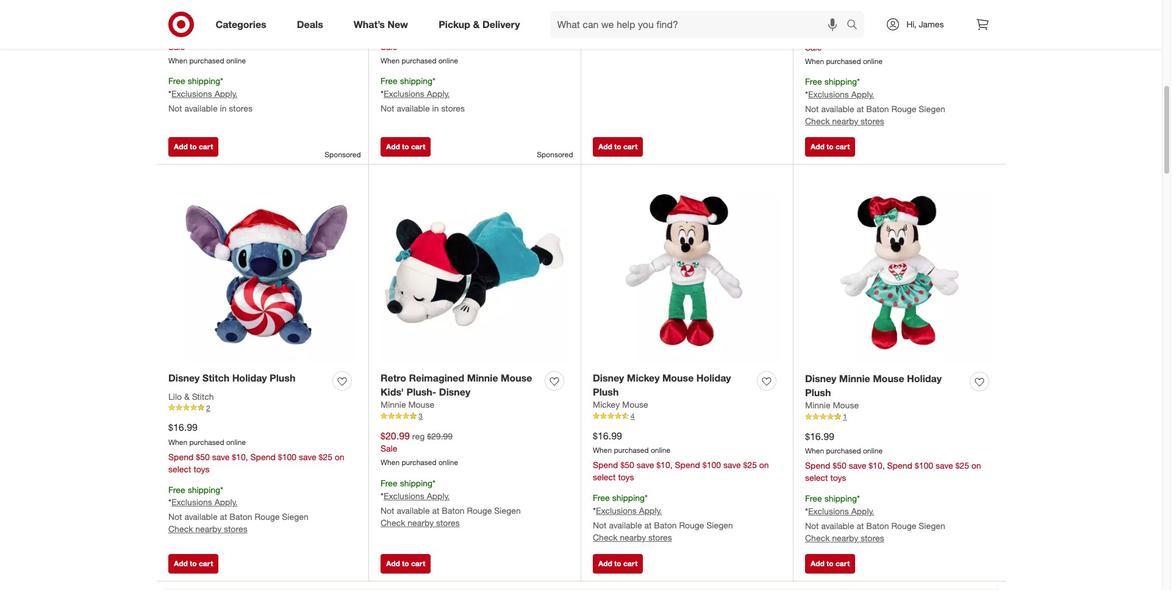 Task type: vqa. For each thing, say whether or not it's contained in the screenshot.
rightmost 'Minnie Mouse'
yes



Task type: describe. For each thing, give the bounding box(es) containing it.
disney for disney minnie mouse holiday plush
[[806, 373, 837, 385]]

pickup & delivery link
[[429, 11, 536, 38]]

mouse up 3
[[409, 400, 435, 410]]

2 link
[[168, 403, 356, 414]]

0 horizontal spatial reg
[[412, 431, 425, 442]]

rouge for disney mickey mouse holiday plush
[[680, 521, 705, 531]]

$16.99 when purchased online spend $50 save $10, spend $100 save $25 on select toys for mickey
[[593, 430, 769, 483]]

$195.99
[[433, 29, 463, 39]]

baton for disney mickey mouse holiday plush
[[654, 521, 677, 531]]

mickey inside disney mickey mouse holiday plush
[[627, 372, 660, 384]]

free shipping * * exclusions apply. not available at baton rouge siegen check nearby stores for disney minnie mouse holiday plush
[[806, 494, 946, 544]]

purchased inside $25.00 - $500.00 when purchased online
[[614, 35, 649, 45]]

in for $149.99
[[432, 103, 439, 114]]

$79.99
[[168, 27, 198, 40]]

free shipping * * exclusions apply. not available in stores for $79.99
[[168, 76, 253, 114]]

$10, for minnie
[[869, 461, 885, 471]]

free shipping * * exclusions apply. not available at baton rouge siegen check nearby stores for disney stitch holiday plush
[[168, 485, 309, 535]]

disney minnie mouse holiday plush
[[806, 373, 942, 399]]

when inside $25.00 - $500.00 when purchased online
[[593, 35, 612, 45]]

what's new link
[[343, 11, 424, 38]]

mouse inside disney mickey mouse holiday plush
[[663, 372, 694, 384]]

james
[[919, 19, 944, 29]]

$16.99 for disney mickey mouse holiday plush
[[593, 430, 622, 442]]

$500.00
[[632, 19, 666, 31]]

check nearby stores button for disney mickey mouse holiday plush
[[593, 532, 672, 544]]

4
[[631, 412, 635, 421]]

toys for disney stitch holiday plush
[[194, 464, 210, 475]]

search
[[842, 19, 871, 31]]

mouse up 1
[[833, 401, 859, 411]]

minnie mouse for plush
[[806, 401, 859, 411]]

baton for disney minnie mouse holiday plush
[[867, 521, 890, 532]]

at for disney minnie mouse holiday plush
[[857, 521, 864, 532]]

select for disney minnie mouse holiday plush
[[806, 473, 829, 484]]

advertisement region
[[157, 589, 1006, 591]]

lilo & stitch
[[168, 392, 214, 402]]

purchased down 3
[[402, 459, 437, 468]]

nearby for disney stitch holiday plush
[[195, 524, 222, 535]]

1 horizontal spatial reg
[[837, 29, 850, 40]]

check for disney stitch holiday plush
[[168, 524, 193, 535]]

purchased down 4
[[614, 446, 649, 456]]

kids'
[[381, 386, 404, 398]]

siegen for disney mickey mouse holiday plush
[[707, 521, 734, 531]]

sponsored for $79.99
[[325, 150, 361, 159]]

minnie inside retro reimagined minnie mouse kids' plush- disney
[[467, 372, 498, 384]]

online down $195.99
[[439, 56, 458, 65]]

disney for disney mickey mouse holiday plush
[[593, 372, 625, 384]]

8
[[843, 10, 848, 19]]

$25.00
[[593, 19, 622, 31]]

on for disney stitch holiday plush
[[335, 452, 345, 462]]

8 link
[[806, 10, 994, 20]]

lilo & stitch link
[[168, 391, 214, 403]]

lilo
[[168, 392, 182, 402]]

on for disney minnie mouse holiday plush
[[972, 461, 982, 471]]

purchased down search button
[[827, 57, 862, 66]]

3 link
[[381, 412, 569, 422]]

1 vertical spatial stitch
[[192, 392, 214, 402]]

0 horizontal spatial $20.99 reg $29.99 sale when purchased online
[[381, 430, 458, 468]]

disney mickey mouse holiday plush
[[593, 372, 732, 398]]

plush for disney minnie mouse holiday plush
[[806, 387, 831, 399]]

$16.99 when purchased online spend $50 save $10, spend $100 save $25 on select toys for stitch
[[168, 422, 345, 475]]

siegen for disney minnie mouse holiday plush
[[919, 521, 946, 532]]

$100 for disney mickey mouse holiday plush
[[703, 460, 721, 471]]

mickey mouse link
[[593, 399, 649, 412]]

search button
[[842, 11, 871, 40]]

deals
[[297, 18, 323, 30]]

$100 for disney stitch holiday plush
[[278, 452, 297, 462]]

disney stitch holiday plush
[[168, 372, 296, 384]]

sponsored for $149.99
[[537, 150, 573, 159]]

sale when purchased online for $149.99
[[381, 41, 458, 65]]

nearby for retro reimagined minnie mouse kids' plush- disney
[[408, 518, 434, 529]]

$50 for disney minnie mouse holiday plush
[[833, 461, 847, 471]]

disney mickey mouse holiday plush link
[[593, 372, 753, 399]]

check for disney mickey mouse holiday plush
[[593, 533, 618, 543]]

plush-
[[407, 386, 437, 398]]

deals link
[[287, 11, 339, 38]]

$100 for disney minnie mouse holiday plush
[[915, 461, 934, 471]]

new
[[388, 18, 408, 30]]

hi, james
[[907, 19, 944, 29]]

& for lilo
[[184, 392, 190, 402]]

minnie mouse for kids'
[[381, 400, 435, 410]]

purchased down 1
[[827, 447, 862, 456]]

purchased down the 2
[[189, 438, 224, 447]]

select for disney stitch holiday plush
[[168, 464, 191, 475]]

categories link
[[205, 11, 282, 38]]



Task type: locate. For each thing, give the bounding box(es) containing it.
holiday up '4' link
[[697, 372, 732, 384]]

2 horizontal spatial select
[[806, 473, 829, 484]]

what's new
[[354, 18, 408, 30]]

mouse up 1 link
[[873, 373, 905, 385]]

purchased down -
[[614, 35, 649, 45]]

0 horizontal spatial toys
[[194, 464, 210, 475]]

check
[[806, 116, 830, 127], [381, 518, 406, 529], [168, 524, 193, 535], [593, 533, 618, 543], [806, 533, 830, 544]]

1 vertical spatial $20.99 reg $29.99 sale when purchased online
[[381, 430, 458, 468]]

disney inside disney minnie mouse holiday plush
[[806, 373, 837, 385]]

-
[[625, 19, 629, 31]]

1
[[843, 413, 848, 422]]

$20.99 reg $29.99 sale when purchased online down 3
[[381, 430, 458, 468]]

1 vertical spatial mickey
[[593, 400, 620, 410]]

2 horizontal spatial $100
[[915, 461, 934, 471]]

0 horizontal spatial holiday
[[232, 372, 267, 384]]

$25
[[319, 452, 333, 462], [744, 460, 757, 471], [956, 461, 970, 471]]

mouse up 4
[[623, 400, 649, 410]]

0 vertical spatial stitch
[[203, 372, 230, 384]]

online down 3 'link'
[[439, 459, 458, 468]]

1 horizontal spatial minnie mouse
[[806, 401, 859, 411]]

$16.99 for disney stitch holiday plush
[[168, 422, 198, 434]]

reimagined
[[409, 372, 465, 384]]

$100
[[278, 452, 297, 462], [703, 460, 721, 471], [915, 461, 934, 471]]

1 horizontal spatial minnie mouse link
[[806, 400, 859, 412]]

minnie mouse link up 3
[[381, 399, 435, 412]]

on
[[335, 452, 345, 462], [760, 460, 769, 471], [972, 461, 982, 471]]

at for retro reimagined minnie mouse kids' plush- disney
[[432, 506, 440, 516]]

$29.99 down 3 'link'
[[427, 431, 453, 442]]

siegen for disney stitch holiday plush
[[282, 512, 309, 523]]

reg down 3
[[412, 431, 425, 442]]

disney minnie mouse holiday plush image
[[806, 177, 994, 365], [806, 177, 994, 365]]

$25 for disney mickey mouse holiday plush
[[744, 460, 757, 471]]

what's
[[354, 18, 385, 30]]

purchased
[[614, 35, 649, 45], [189, 56, 224, 65], [402, 56, 437, 65], [827, 57, 862, 66], [189, 438, 224, 447], [614, 446, 649, 456], [827, 447, 862, 456], [402, 459, 437, 468]]

0 horizontal spatial $50
[[196, 452, 210, 462]]

minnie mouse link
[[381, 399, 435, 412], [806, 400, 859, 412]]

$25 for disney stitch holiday plush
[[319, 452, 333, 462]]

disney stitch holiday plush link
[[168, 372, 296, 385]]

delivery
[[483, 18, 520, 30]]

1 horizontal spatial $20.99
[[806, 28, 835, 40]]

$25 for disney minnie mouse holiday plush
[[956, 461, 970, 471]]

pickup
[[439, 18, 471, 30]]

disney for disney stitch holiday plush
[[168, 372, 200, 384]]

sale when purchased online down $105.99
[[168, 41, 246, 65]]

stores
[[229, 103, 253, 114], [441, 103, 465, 114], [861, 116, 885, 127], [436, 518, 460, 529], [224, 524, 248, 535], [649, 533, 672, 543], [861, 533, 885, 544]]

mickey down disney mickey mouse holiday plush
[[593, 400, 620, 410]]

0 horizontal spatial sponsored
[[325, 150, 361, 159]]

minnie up 1
[[840, 373, 871, 385]]

sale when purchased online down $149.99
[[381, 41, 458, 65]]

siegen for retro reimagined minnie mouse kids' plush- disney
[[495, 506, 521, 516]]

$16.99 when purchased online spend $50 save $10, spend $100 save $25 on select toys for minnie
[[806, 431, 982, 484]]

when
[[593, 35, 612, 45], [168, 56, 187, 65], [381, 56, 400, 65], [806, 57, 825, 66], [168, 438, 187, 447], [593, 446, 612, 456], [806, 447, 825, 456], [381, 459, 400, 468]]

0 horizontal spatial $10,
[[232, 452, 248, 462]]

$50
[[196, 452, 210, 462], [621, 460, 635, 471], [833, 461, 847, 471]]

minnie inside disney minnie mouse holiday plush
[[840, 373, 871, 385]]

$20.99 reg $29.99 sale when purchased online
[[806, 28, 883, 66], [381, 430, 458, 468]]

0 horizontal spatial $16.99
[[168, 422, 198, 434]]

apply.
[[215, 89, 238, 99], [427, 89, 450, 99], [852, 89, 875, 100], [427, 491, 450, 502], [215, 498, 238, 508], [639, 506, 662, 516], [852, 507, 875, 517]]

1 vertical spatial reg
[[412, 431, 425, 442]]

0 horizontal spatial in
[[220, 103, 227, 114]]

2 horizontal spatial $50
[[833, 461, 847, 471]]

1 horizontal spatial mickey
[[627, 372, 660, 384]]

2 horizontal spatial on
[[972, 461, 982, 471]]

plush inside disney mickey mouse holiday plush
[[593, 386, 619, 398]]

holiday for disney mickey mouse holiday plush
[[697, 372, 732, 384]]

minnie mouse
[[381, 400, 435, 410], [806, 401, 859, 411]]

rouge for disney stitch holiday plush
[[255, 512, 280, 523]]

1 horizontal spatial $25
[[744, 460, 757, 471]]

holiday up 1 link
[[908, 373, 942, 385]]

1 horizontal spatial $16.99 when purchased online spend $50 save $10, spend $100 save $25 on select toys
[[593, 430, 769, 483]]

select for disney mickey mouse holiday plush
[[593, 473, 616, 483]]

disney stitch holiday plush image
[[168, 177, 356, 365], [168, 177, 356, 365]]

2 horizontal spatial $25
[[956, 461, 970, 471]]

sale when purchased online for $79.99
[[168, 41, 246, 65]]

$25.00 - $500.00 when purchased online
[[593, 19, 671, 45]]

plush inside disney stitch holiday plush link
[[270, 372, 296, 384]]

on for disney mickey mouse holiday plush
[[760, 460, 769, 471]]

$50 down 1
[[833, 461, 847, 471]]

sale when purchased online
[[168, 41, 246, 65], [381, 41, 458, 65]]

0 horizontal spatial free shipping * * exclusions apply. not available in stores
[[168, 76, 253, 114]]

exclusions
[[171, 89, 212, 99], [384, 89, 425, 99], [809, 89, 849, 100], [384, 491, 425, 502], [171, 498, 212, 508], [596, 506, 637, 516], [809, 507, 849, 517]]

$10, down 2 link
[[232, 452, 248, 462]]

1 horizontal spatial &
[[473, 18, 480, 30]]

check nearby stores button for disney stitch holiday plush
[[168, 524, 248, 536]]

$50 for disney stitch holiday plush
[[196, 452, 210, 462]]

pickup & delivery
[[439, 18, 520, 30]]

0 vertical spatial $20.99
[[806, 28, 835, 40]]

1 horizontal spatial holiday
[[697, 372, 732, 384]]

plush for disney mickey mouse holiday plush
[[593, 386, 619, 398]]

mouse inside retro reimagined minnie mouse kids' plush- disney
[[501, 372, 532, 384]]

cart
[[199, 142, 213, 151], [411, 142, 426, 151], [624, 142, 638, 151], [836, 142, 850, 151], [199, 559, 213, 569], [411, 559, 426, 569], [624, 559, 638, 569], [836, 559, 850, 569]]

shipping
[[188, 76, 220, 86], [400, 76, 433, 86], [825, 77, 858, 87], [400, 479, 433, 489], [188, 485, 220, 495], [613, 493, 645, 504], [825, 494, 858, 504]]

0 horizontal spatial select
[[168, 464, 191, 475]]

mouse inside mickey mouse link
[[623, 400, 649, 410]]

select
[[168, 464, 191, 475], [593, 473, 616, 483], [806, 473, 829, 484]]

hi,
[[907, 19, 917, 29]]

disney inside disney stitch holiday plush link
[[168, 372, 200, 384]]

purchased down $149.99
[[402, 56, 437, 65]]

$50 down 4
[[621, 460, 635, 471]]

check for retro reimagined minnie mouse kids' plush- disney
[[381, 518, 406, 529]]

2 horizontal spatial plush
[[806, 387, 831, 399]]

retro reimagined minnie mouse kids' plush- disney image
[[381, 177, 569, 365], [381, 177, 569, 365]]

$50 down the 2
[[196, 452, 210, 462]]

$50 for disney mickey mouse holiday plush
[[621, 460, 635, 471]]

free shipping * * exclusions apply. not available at baton rouge siegen check nearby stores for disney mickey mouse holiday plush
[[593, 493, 734, 543]]

sponsored
[[325, 150, 361, 159], [537, 150, 573, 159]]

baton for disney stitch holiday plush
[[230, 512, 252, 523]]

2 sale when purchased online from the left
[[381, 41, 458, 65]]

check nearby stores button for retro reimagined minnie mouse kids' plush- disney
[[381, 518, 460, 530]]

mickey up mickey mouse
[[627, 372, 660, 384]]

0 vertical spatial reg
[[837, 29, 850, 40]]

1 horizontal spatial plush
[[593, 386, 619, 398]]

mickey
[[627, 372, 660, 384], [593, 400, 620, 410]]

1 sale when purchased online from the left
[[168, 41, 246, 65]]

$20.99 reg $29.99 sale when purchased online down the "8"
[[806, 28, 883, 66]]

$100 down 2 link
[[278, 452, 297, 462]]

0 horizontal spatial $25
[[319, 452, 333, 462]]

baton for retro reimagined minnie mouse kids' plush- disney
[[442, 506, 465, 516]]

0 vertical spatial mickey
[[627, 372, 660, 384]]

0 vertical spatial $29.99
[[852, 29, 878, 40]]

mickey inside mickey mouse link
[[593, 400, 620, 410]]

holiday
[[232, 372, 267, 384], [697, 372, 732, 384], [908, 373, 942, 385]]

disney mickey mouse holiday plush image
[[593, 177, 781, 365], [593, 177, 781, 365]]

mickey mouse
[[593, 400, 649, 410]]

add to cart button
[[168, 137, 219, 157], [381, 137, 431, 157], [593, 137, 643, 157], [806, 137, 856, 157], [168, 554, 219, 574], [381, 554, 431, 574], [593, 554, 643, 574], [806, 554, 856, 574]]

purchased down $105.99
[[189, 56, 224, 65]]

minnie mouse link for kids'
[[381, 399, 435, 412]]

0 horizontal spatial minnie mouse
[[381, 400, 435, 410]]

minnie mouse up 3
[[381, 400, 435, 410]]

minnie up 3 'link'
[[467, 372, 498, 384]]

0 horizontal spatial on
[[335, 452, 345, 462]]

disney minnie mouse holiday plush link
[[806, 372, 966, 400]]

free
[[168, 76, 185, 86], [381, 76, 398, 86], [806, 77, 823, 87], [381, 479, 398, 489], [168, 485, 185, 495], [593, 493, 610, 504], [806, 494, 823, 504]]

0 horizontal spatial $20.99
[[381, 430, 410, 442]]

mouse inside disney minnie mouse holiday plush
[[873, 373, 905, 385]]

disney
[[168, 372, 200, 384], [593, 372, 625, 384], [806, 373, 837, 385], [439, 386, 471, 398]]

1 link
[[806, 412, 994, 423]]

0 horizontal spatial sale when purchased online
[[168, 41, 246, 65]]

$20.99 left search button
[[806, 28, 835, 40]]

$16.99 when purchased online spend $50 save $10, spend $100 save $25 on select toys
[[168, 422, 345, 475], [593, 430, 769, 483], [806, 431, 982, 484]]

rouge for disney minnie mouse holiday plush
[[892, 521, 917, 532]]

sale
[[168, 41, 185, 52], [381, 41, 398, 52], [806, 42, 822, 52], [381, 444, 398, 454]]

at
[[857, 104, 864, 114], [432, 506, 440, 516], [220, 512, 227, 523], [645, 521, 652, 531], [857, 521, 864, 532]]

online inside $25.00 - $500.00 when purchased online
[[651, 35, 671, 45]]

1 horizontal spatial free shipping * * exclusions apply. not available in stores
[[381, 76, 465, 114]]

online down $105.99
[[226, 56, 246, 65]]

0 horizontal spatial &
[[184, 392, 190, 402]]

0 horizontal spatial mickey
[[593, 400, 620, 410]]

toys for disney minnie mouse holiday plush
[[831, 473, 847, 484]]

1 horizontal spatial $16.99
[[593, 430, 622, 442]]

& right pickup
[[473, 18, 480, 30]]

rouge for retro reimagined minnie mouse kids' plush- disney
[[467, 506, 492, 516]]

categories
[[216, 18, 267, 30]]

2 horizontal spatial $10,
[[869, 461, 885, 471]]

retro
[[381, 372, 407, 384]]

1 horizontal spatial $29.99
[[852, 29, 878, 40]]

$10, for mickey
[[657, 460, 673, 471]]

disney inside disney mickey mouse holiday plush
[[593, 372, 625, 384]]

$16.99
[[168, 422, 198, 434], [593, 430, 622, 442], [806, 431, 835, 443]]

plush inside disney minnie mouse holiday plush
[[806, 387, 831, 399]]

$20.99
[[806, 28, 835, 40], [381, 430, 410, 442]]

save
[[212, 452, 230, 462], [299, 452, 316, 462], [637, 460, 654, 471], [724, 460, 741, 471], [849, 461, 867, 471], [936, 461, 954, 471]]

$10, for stitch
[[232, 452, 248, 462]]

0 horizontal spatial $100
[[278, 452, 297, 462]]

1 vertical spatial &
[[184, 392, 190, 402]]

online down 2 link
[[226, 438, 246, 447]]

free shipping * * exclusions apply. not available in stores for $149.99
[[381, 76, 465, 114]]

free shipping * * exclusions apply. not available in stores
[[168, 76, 253, 114], [381, 76, 465, 114]]

plush
[[270, 372, 296, 384], [593, 386, 619, 398], [806, 387, 831, 399]]

toys
[[194, 464, 210, 475], [619, 473, 634, 483], [831, 473, 847, 484]]

retro reimagined minnie mouse kids' plush- disney link
[[381, 372, 540, 399]]

in
[[220, 103, 227, 114], [432, 103, 439, 114]]

1 horizontal spatial $10,
[[657, 460, 673, 471]]

$16.99 when purchased online spend $50 save $10, spend $100 save $25 on select toys down '4' link
[[593, 430, 769, 483]]

available
[[185, 103, 218, 114], [397, 103, 430, 114], [822, 104, 855, 114], [397, 506, 430, 516], [185, 512, 218, 523], [609, 521, 642, 531], [822, 521, 855, 532]]

2
[[206, 404, 210, 413]]

online down '$500.00'
[[651, 35, 671, 45]]

What can we help you find? suggestions appear below search field
[[550, 11, 850, 38]]

0 horizontal spatial minnie mouse link
[[381, 399, 435, 412]]

$149.99
[[381, 27, 416, 40]]

$16.99 when purchased online spend $50 save $10, spend $100 save $25 on select toys down 1 link
[[806, 431, 982, 484]]

minnie mouse up 1
[[806, 401, 859, 411]]

baton
[[867, 104, 890, 114], [442, 506, 465, 516], [230, 512, 252, 523], [654, 521, 677, 531], [867, 521, 890, 532]]

1 horizontal spatial $100
[[703, 460, 721, 471]]

exclusions apply. button
[[171, 88, 238, 100], [384, 88, 450, 100], [809, 89, 875, 101], [384, 491, 450, 503], [171, 497, 238, 509], [596, 505, 662, 518], [809, 506, 875, 518]]

nearby for disney mickey mouse holiday plush
[[620, 533, 646, 543]]

disney inside retro reimagined minnie mouse kids' plush- disney
[[439, 386, 471, 398]]

add to cart
[[174, 142, 213, 151], [386, 142, 426, 151], [599, 142, 638, 151], [811, 142, 850, 151], [174, 559, 213, 569], [386, 559, 426, 569], [599, 559, 638, 569], [811, 559, 850, 569]]

minnie down disney minnie mouse holiday plush on the right bottom of the page
[[806, 401, 831, 411]]

1 horizontal spatial sale when purchased online
[[381, 41, 458, 65]]

0 vertical spatial $20.99 reg $29.99 sale when purchased online
[[806, 28, 883, 66]]

nearby for disney minnie mouse holiday plush
[[833, 533, 859, 544]]

3
[[419, 412, 423, 421]]

1 horizontal spatial in
[[432, 103, 439, 114]]

0 vertical spatial &
[[473, 18, 480, 30]]

1 horizontal spatial on
[[760, 460, 769, 471]]

minnie
[[467, 372, 498, 384], [840, 373, 871, 385], [381, 400, 406, 410], [806, 401, 831, 411]]

holiday for disney minnie mouse holiday plush
[[908, 373, 942, 385]]

& for pickup
[[473, 18, 480, 30]]

1 in from the left
[[220, 103, 227, 114]]

0 horizontal spatial $29.99
[[427, 431, 453, 442]]

nearby
[[833, 116, 859, 127], [408, 518, 434, 529], [195, 524, 222, 535], [620, 533, 646, 543], [833, 533, 859, 544]]

1 free shipping * * exclusions apply. not available in stores from the left
[[168, 76, 253, 114]]

reg down the "8"
[[837, 29, 850, 40]]

stitch up the 2
[[192, 392, 214, 402]]

2 horizontal spatial holiday
[[908, 373, 942, 385]]

1 horizontal spatial $20.99 reg $29.99 sale when purchased online
[[806, 28, 883, 66]]

$10, down '4' link
[[657, 460, 673, 471]]

$16.99 for disney minnie mouse holiday plush
[[806, 431, 835, 443]]

$100 down '4' link
[[703, 460, 721, 471]]

2 horizontal spatial $16.99
[[806, 431, 835, 443]]

mouse up '4' link
[[663, 372, 694, 384]]

check nearby stores button
[[806, 116, 885, 128], [381, 518, 460, 530], [168, 524, 248, 536], [593, 532, 672, 544], [806, 533, 885, 545]]

2 in from the left
[[432, 103, 439, 114]]

minnie mouse link for plush
[[806, 400, 859, 412]]

$10,
[[232, 452, 248, 462], [657, 460, 673, 471], [869, 461, 885, 471]]

toys for disney mickey mouse holiday plush
[[619, 473, 634, 483]]

1 vertical spatial $20.99
[[381, 430, 410, 442]]

check nearby stores button for disney minnie mouse holiday plush
[[806, 533, 885, 545]]

1 horizontal spatial $50
[[621, 460, 635, 471]]

holiday up 2 link
[[232, 372, 267, 384]]

2 horizontal spatial toys
[[831, 473, 847, 484]]

check for disney minnie mouse holiday plush
[[806, 533, 830, 544]]

0 horizontal spatial plush
[[270, 372, 296, 384]]

rouge
[[892, 104, 917, 114], [467, 506, 492, 516], [255, 512, 280, 523], [680, 521, 705, 531], [892, 521, 917, 532]]

stitch up lilo & stitch
[[203, 372, 230, 384]]

online down search button
[[864, 57, 883, 66]]

mouse
[[501, 372, 532, 384], [663, 372, 694, 384], [873, 373, 905, 385], [409, 400, 435, 410], [623, 400, 649, 410], [833, 401, 859, 411]]

online down '4' link
[[651, 446, 671, 456]]

1 horizontal spatial select
[[593, 473, 616, 483]]

online
[[651, 35, 671, 45], [226, 56, 246, 65], [439, 56, 458, 65], [864, 57, 883, 66], [226, 438, 246, 447], [651, 446, 671, 456], [864, 447, 883, 456], [439, 459, 458, 468]]

2 free shipping * * exclusions apply. not available in stores from the left
[[381, 76, 465, 114]]

2 sponsored from the left
[[537, 150, 573, 159]]

minnie down kids'
[[381, 400, 406, 410]]

online down 1 link
[[864, 447, 883, 456]]

$16.99 when purchased online spend $50 save $10, spend $100 save $25 on select toys down 2 link
[[168, 422, 345, 475]]

holiday inside disney mickey mouse holiday plush
[[697, 372, 732, 384]]

at for disney stitch holiday plush
[[220, 512, 227, 523]]

reg
[[837, 29, 850, 40], [412, 431, 425, 442]]

$29.99 down 8 link
[[852, 29, 878, 40]]

1 horizontal spatial sponsored
[[537, 150, 573, 159]]

0 horizontal spatial $16.99 when purchased online spend $50 save $10, spend $100 save $25 on select toys
[[168, 422, 345, 475]]

in for $79.99
[[220, 103, 227, 114]]

$10, down 1 link
[[869, 461, 885, 471]]

stitch
[[203, 372, 230, 384], [192, 392, 214, 402]]

mouse up 3 'link'
[[501, 372, 532, 384]]

$29.99
[[852, 29, 878, 40], [427, 431, 453, 442]]

4 link
[[593, 412, 781, 422]]

free shipping * * exclusions apply. not available at baton rouge siegen check nearby stores
[[806, 77, 946, 127], [381, 479, 521, 529], [168, 485, 309, 535], [593, 493, 734, 543], [806, 494, 946, 544]]

at for disney mickey mouse holiday plush
[[645, 521, 652, 531]]

$105.99
[[215, 29, 245, 39]]

& right lilo
[[184, 392, 190, 402]]

not
[[168, 103, 182, 114], [381, 103, 395, 114], [806, 104, 819, 114], [381, 506, 395, 516], [168, 512, 182, 523], [593, 521, 607, 531], [806, 521, 819, 532]]

siegen
[[919, 104, 946, 114], [495, 506, 521, 516], [282, 512, 309, 523], [707, 521, 734, 531], [919, 521, 946, 532]]

$100 down 1 link
[[915, 461, 934, 471]]

$20.99 down kids'
[[381, 430, 410, 442]]

1 sponsored from the left
[[325, 150, 361, 159]]

add
[[174, 142, 188, 151], [386, 142, 400, 151], [599, 142, 613, 151], [811, 142, 825, 151], [174, 559, 188, 569], [386, 559, 400, 569], [599, 559, 613, 569], [811, 559, 825, 569]]

1 horizontal spatial toys
[[619, 473, 634, 483]]

free shipping * * exclusions apply. not available at baton rouge siegen check nearby stores for retro reimagined minnie mouse kids' plush- disney
[[381, 479, 521, 529]]

holiday inside disney minnie mouse holiday plush
[[908, 373, 942, 385]]

1 vertical spatial $29.99
[[427, 431, 453, 442]]

retro reimagined minnie mouse kids' plush- disney
[[381, 372, 532, 398]]

minnie mouse link up 1
[[806, 400, 859, 412]]

2 horizontal spatial $16.99 when purchased online spend $50 save $10, spend $100 save $25 on select toys
[[806, 431, 982, 484]]



